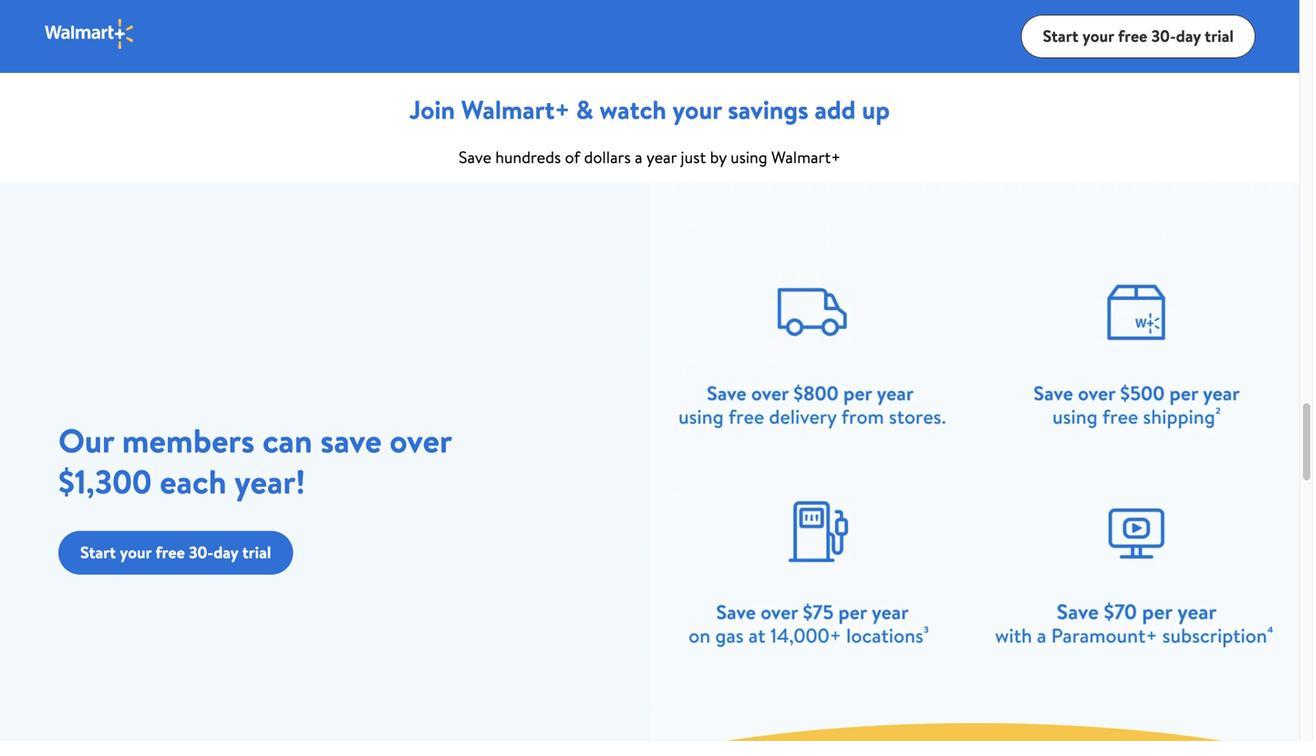 Task type: locate. For each thing, give the bounding box(es) containing it.
a
[[635, 146, 643, 169]]

1 horizontal spatial trial
[[1205, 25, 1234, 48]]

add
[[815, 92, 856, 127]]

0 horizontal spatial day
[[214, 541, 238, 564]]

walmart+ up hundreds
[[461, 92, 570, 127]]

0 vertical spatial 30-
[[1152, 25, 1177, 48]]

our
[[58, 418, 114, 463]]

0 horizontal spatial your
[[120, 541, 152, 564]]

using
[[731, 146, 768, 169]]

0 horizontal spatial 30-
[[189, 541, 214, 564]]

2 vertical spatial your
[[120, 541, 152, 564]]

join walmart+ & watch your savings add up
[[410, 92, 890, 127]]

1 vertical spatial free
[[156, 541, 185, 564]]

0 horizontal spatial start
[[80, 541, 116, 564]]

0 vertical spatial day
[[1177, 25, 1201, 48]]

30-
[[1152, 25, 1177, 48], [189, 541, 214, 564]]

year!
[[235, 459, 306, 504]]

over
[[390, 418, 452, 463]]

0 vertical spatial your
[[1083, 25, 1115, 48]]

0 horizontal spatial start your free 30-day trial button
[[58, 531, 293, 575]]

walmart+
[[461, 92, 570, 127], [772, 146, 841, 169]]

free
[[1119, 25, 1148, 48], [156, 541, 185, 564]]

1 vertical spatial trial
[[242, 541, 271, 564]]

1 vertical spatial start your free 30-day trial button
[[58, 531, 293, 575]]

your for the bottommost start your free 30-day trial button
[[120, 541, 152, 564]]

2 horizontal spatial your
[[1083, 25, 1115, 48]]

hundreds
[[496, 146, 561, 169]]

0 vertical spatial start
[[1043, 25, 1079, 48]]

1 horizontal spatial your
[[673, 92, 722, 127]]

1 vertical spatial your
[[673, 92, 722, 127]]

1 vertical spatial start your free 30-day trial
[[80, 541, 271, 564]]

1 horizontal spatial day
[[1177, 25, 1201, 48]]

0 vertical spatial free
[[1119, 25, 1148, 48]]

can
[[263, 418, 313, 463]]

0 horizontal spatial trial
[[242, 541, 271, 564]]

savings claim image
[[650, 183, 1300, 742]]

1 horizontal spatial free
[[1119, 25, 1148, 48]]

walmart+ image
[[44, 18, 136, 51]]

our members can save over $1,300 each year!
[[58, 418, 452, 504]]

your
[[1083, 25, 1115, 48], [673, 92, 722, 127], [120, 541, 152, 564]]

1 vertical spatial day
[[214, 541, 238, 564]]

0 vertical spatial start your free 30-day trial button
[[1021, 15, 1256, 58]]

1 vertical spatial start
[[80, 541, 116, 564]]

save
[[321, 418, 382, 463]]

1 horizontal spatial 30-
[[1152, 25, 1177, 48]]

1 horizontal spatial walmart+
[[772, 146, 841, 169]]

by
[[710, 146, 727, 169]]

1 horizontal spatial start
[[1043, 25, 1079, 48]]

start your free 30-day trial
[[1043, 25, 1234, 48], [80, 541, 271, 564]]

of
[[565, 146, 580, 169]]

0 horizontal spatial walmart+
[[461, 92, 570, 127]]

1 vertical spatial walmart+
[[772, 146, 841, 169]]

day
[[1177, 25, 1201, 48], [214, 541, 238, 564]]

walmart+ down add
[[772, 146, 841, 169]]

trial
[[1205, 25, 1234, 48], [242, 541, 271, 564]]

start your free 30-day trial button
[[1021, 15, 1256, 58], [58, 531, 293, 575]]

1 horizontal spatial start your free 30-day trial
[[1043, 25, 1234, 48]]

start
[[1043, 25, 1079, 48], [80, 541, 116, 564]]

0 horizontal spatial free
[[156, 541, 185, 564]]



Task type: vqa. For each thing, say whether or not it's contained in the screenshot.
1st TRUFFLE from right
no



Task type: describe. For each thing, give the bounding box(es) containing it.
save hundreds of dollars a year just by using walmart+
[[459, 146, 841, 169]]

save
[[459, 146, 492, 169]]

members
[[122, 418, 255, 463]]

1 vertical spatial 30-
[[189, 541, 214, 564]]

just
[[681, 146, 706, 169]]

0 vertical spatial trial
[[1205, 25, 1234, 48]]

your for right start your free 30-day trial button
[[1083, 25, 1115, 48]]

0 vertical spatial start your free 30-day trial
[[1043, 25, 1234, 48]]

0 horizontal spatial start your free 30-day trial
[[80, 541, 271, 564]]

1 horizontal spatial start your free 30-day trial button
[[1021, 15, 1256, 58]]

watch
[[600, 92, 667, 127]]

dollars
[[584, 146, 631, 169]]

day for the bottommost start your free 30-day trial button
[[214, 541, 238, 564]]

up
[[862, 92, 890, 127]]

year
[[647, 146, 677, 169]]

day for right start your free 30-day trial button
[[1177, 25, 1201, 48]]

&
[[576, 92, 594, 127]]

0 vertical spatial walmart+
[[461, 92, 570, 127]]

free for right start your free 30-day trial button
[[1119, 25, 1148, 48]]

each
[[160, 459, 227, 504]]

free for the bottommost start your free 30-day trial button
[[156, 541, 185, 564]]

join
[[410, 92, 455, 127]]

savings
[[728, 92, 809, 127]]

$1,300
[[58, 459, 152, 504]]



